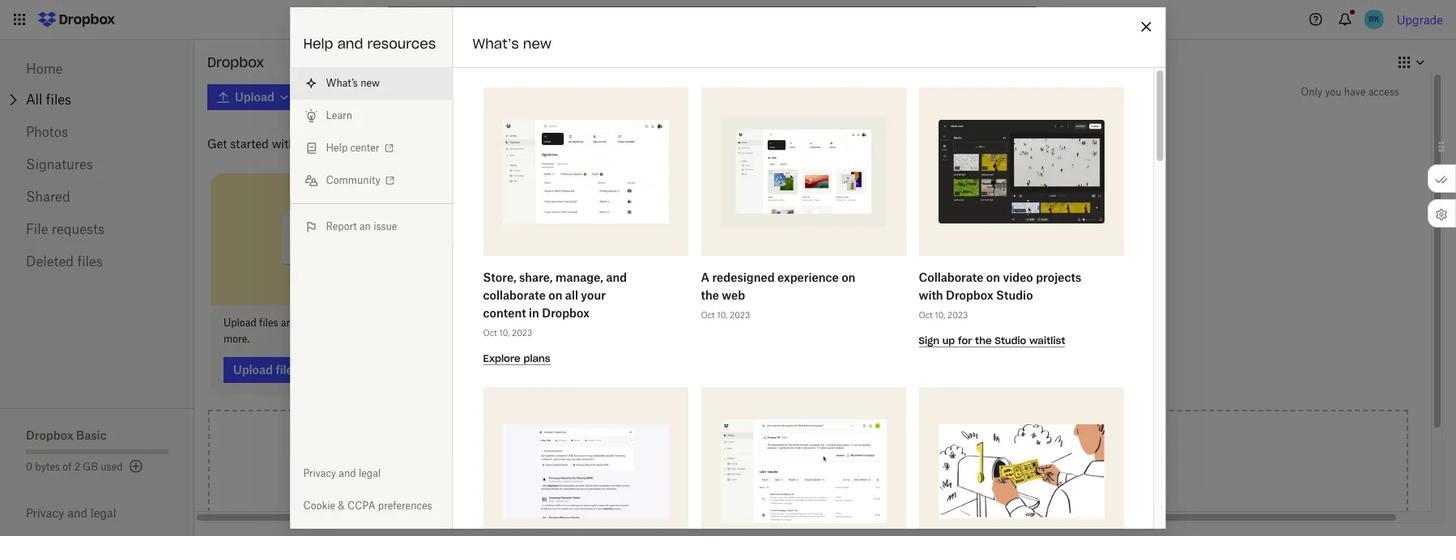 Task type: locate. For each thing, give the bounding box(es) containing it.
1 vertical spatial the
[[975, 334, 991, 347]]

10, down web
[[717, 310, 727, 320]]

1 horizontal spatial privacy and legal
[[303, 467, 381, 479]]

0 vertical spatial with
[[272, 137, 295, 151]]

0 vertical spatial privacy and legal link
[[290, 458, 452, 490]]

1 horizontal spatial new
[[523, 36, 552, 52]]

learn button
[[290, 100, 452, 132]]

the all files section of dropbox image
[[720, 116, 886, 227]]

dash answer screen image
[[502, 425, 668, 518]]

2023 inside the collaborate on video projects with dropbox studio oct 10, 2023
[[947, 310, 968, 320]]

with
[[272, 137, 295, 151], [918, 288, 943, 302], [803, 316, 823, 328]]

bytes
[[35, 461, 60, 473]]

10, right edit at the right of the page
[[935, 310, 945, 320]]

0 vertical spatial new
[[523, 36, 552, 52]]

with left anyone
[[803, 316, 823, 328]]

0 horizontal spatial with
[[272, 137, 295, 151]]

0 horizontal spatial oct
[[483, 328, 497, 338]]

upload
[[838, 481, 874, 494]]

on left all
[[548, 288, 562, 302]]

2023 inside store, share, manage, and collaborate on all your content in dropbox oct 10, 2023
[[511, 328, 532, 338]]

of
[[63, 461, 72, 473]]

files right upload
[[259, 316, 278, 328]]

2 horizontal spatial to
[[824, 481, 835, 494]]

0 vertical spatial what's
[[473, 36, 519, 52]]

2 horizontal spatial with
[[918, 288, 943, 302]]

your
[[581, 288, 605, 302]]

0 horizontal spatial 10,
[[499, 328, 509, 338]]

0 horizontal spatial the
[[701, 288, 719, 302]]

1 vertical spatial with
[[918, 288, 943, 302]]

projects
[[1036, 271, 1081, 284]]

here
[[797, 481, 821, 494]]

files down file requests 'link'
[[77, 253, 103, 270]]

1 horizontal spatial to
[[572, 316, 581, 328]]

1 vertical spatial help
[[326, 142, 348, 154]]

sign
[[918, 334, 939, 347]]

0 vertical spatial help
[[303, 36, 333, 52]]

the right for
[[975, 334, 991, 347]]

0 horizontal spatial privacy and legal link
[[26, 506, 194, 520]]

report an issue
[[326, 220, 397, 232]]

legal up cookie & ccpa preferences
[[359, 467, 381, 479]]

community link
[[290, 164, 452, 197]]

2023 inside 'a redesigned experience on the web oct 10, 2023'
[[729, 310, 750, 320]]

sign up for the studio waitlist
[[918, 334, 1065, 347]]

explore plans
[[483, 352, 550, 364]]

dropbox logo - go to the homepage image
[[32, 6, 121, 32]]

to left work
[[572, 316, 581, 328]]

share, inside store, share, manage, and collaborate on all your content in dropbox oct 10, 2023
[[519, 271, 552, 284]]

and left folders
[[281, 316, 298, 328]]

on inside 'a redesigned experience on the web oct 10, 2023'
[[841, 271, 855, 284]]

with inside share files with anyone and control edit or view access.
[[803, 316, 823, 328]]

you
[[1325, 86, 1342, 98]]

files inside install on desktop to work on files offline and stay synced.
[[623, 316, 642, 328]]

upload files and folders to edit, share, sign, and more.
[[224, 316, 441, 345]]

on inside store, share, manage, and collaborate on all your content in dropbox oct 10, 2023
[[548, 288, 562, 302]]

0 horizontal spatial to
[[335, 316, 344, 328]]

up
[[942, 334, 955, 347]]

10, inside store, share, manage, and collaborate on all your content in dropbox oct 10, 2023
[[499, 328, 509, 338]]

help up what's new button
[[303, 36, 333, 52]]

1 horizontal spatial privacy and legal link
[[290, 458, 452, 490]]

0 vertical spatial share,
[[519, 271, 552, 284]]

studio left waitlist
[[994, 334, 1026, 347]]

legal down used
[[91, 506, 116, 520]]

share,
[[519, 271, 552, 284], [369, 316, 397, 328]]

dropbox
[[207, 54, 264, 70], [299, 137, 344, 151], [946, 288, 993, 302], [542, 306, 589, 320], [26, 428, 73, 442]]

2 horizontal spatial 2023
[[947, 310, 968, 320]]

dropbox ai helps users search for files in their folders image
[[720, 419, 886, 523]]

dropbox inside store, share, manage, and collaborate on all your content in dropbox oct 10, 2023
[[542, 306, 589, 320]]

10, inside the collaborate on video projects with dropbox studio oct 10, 2023
[[935, 310, 945, 320]]

0 horizontal spatial privacy
[[26, 506, 64, 520]]

files left here
[[772, 481, 794, 494]]

0 horizontal spatial new
[[361, 77, 380, 89]]

edit
[[916, 316, 934, 328]]

1 vertical spatial privacy
[[26, 506, 64, 520]]

privacy and legal
[[303, 467, 381, 479], [26, 506, 116, 520]]

0 vertical spatial privacy and legal
[[303, 467, 381, 479]]

studio
[[996, 288, 1033, 302], [994, 334, 1026, 347]]

share, up collaborate
[[519, 271, 552, 284]]

oct inside store, share, manage, and collaborate on all your content in dropbox oct 10, 2023
[[483, 328, 497, 338]]

signatures link
[[26, 148, 168, 181]]

10, inside 'a redesigned experience on the web oct 10, 2023'
[[717, 310, 727, 320]]

0 horizontal spatial what's
[[326, 77, 358, 89]]

legal
[[359, 467, 381, 479], [91, 506, 116, 520]]

used
[[101, 461, 123, 473]]

to left edit,
[[335, 316, 344, 328]]

10,
[[717, 310, 727, 320], [935, 310, 945, 320], [499, 328, 509, 338]]

0 vertical spatial legal
[[359, 467, 381, 479]]

&
[[338, 500, 345, 512]]

privacy down "bytes"
[[26, 506, 64, 520]]

help center link
[[290, 132, 452, 164]]

1 vertical spatial what's
[[326, 77, 358, 89]]

and right sign,
[[423, 316, 441, 328]]

and left control
[[862, 316, 879, 328]]

privacy and legal up &
[[303, 467, 381, 479]]

2023 down in
[[511, 328, 532, 338]]

2 horizontal spatial oct
[[918, 310, 932, 320]]

oct down content
[[483, 328, 497, 338]]

all
[[565, 288, 578, 302]]

help left 'center'
[[326, 142, 348, 154]]

on inside the collaborate on video projects with dropbox studio oct 10, 2023
[[986, 271, 1000, 284]]

privacy
[[303, 467, 336, 479], [26, 506, 64, 520]]

shared link
[[26, 181, 168, 213]]

the entry point screen of dropbox sign image
[[502, 120, 668, 224]]

2023 right or
[[947, 310, 968, 320]]

what's new inside button
[[326, 77, 380, 89]]

0 vertical spatial the
[[701, 288, 719, 302]]

2023 down web
[[729, 310, 750, 320]]

report an issue link
[[290, 211, 452, 243]]

1 vertical spatial share,
[[369, 316, 397, 328]]

desktop
[[533, 316, 569, 328]]

or
[[937, 316, 946, 328]]

new
[[523, 36, 552, 52], [361, 77, 380, 89]]

upgrade link
[[1397, 13, 1443, 26]]

0 horizontal spatial what's new
[[326, 77, 380, 89]]

files for share
[[781, 316, 801, 328]]

file requests link
[[26, 213, 168, 245]]

on
[[841, 271, 855, 284], [986, 271, 1000, 284], [548, 288, 562, 302], [519, 316, 530, 328], [609, 316, 620, 328]]

resources
[[367, 36, 436, 52]]

content
[[483, 306, 526, 320]]

files left offline
[[623, 316, 642, 328]]

privacy and legal link down used
[[26, 506, 194, 520]]

privacy and legal down the 0 bytes of 2 gb used
[[26, 506, 116, 520]]

the
[[701, 288, 719, 302], [975, 334, 991, 347]]

2 vertical spatial with
[[803, 316, 823, 328]]

to inside upload files and folders to edit, share, sign, and more.
[[335, 316, 344, 328]]

with right the started
[[272, 137, 295, 151]]

0 vertical spatial studio
[[996, 288, 1033, 302]]

only
[[1301, 86, 1323, 98]]

share, right edit,
[[369, 316, 397, 328]]

waitlist
[[1029, 334, 1065, 347]]

folders
[[301, 316, 332, 328]]

upload
[[224, 316, 257, 328]]

with down the collaborate
[[918, 288, 943, 302]]

privacy up cookie
[[303, 467, 336, 479]]

deleted
[[26, 253, 74, 270]]

files
[[77, 253, 103, 270], [259, 316, 278, 328], [623, 316, 642, 328], [781, 316, 801, 328], [772, 481, 794, 494]]

privacy inside help and resources dialog
[[303, 467, 336, 479]]

1 vertical spatial privacy and legal
[[26, 506, 116, 520]]

oct left or
[[918, 310, 932, 320]]

files inside upload files and folders to edit, share, sign, and more.
[[259, 316, 278, 328]]

1 vertical spatial new
[[361, 77, 380, 89]]

1 vertical spatial privacy and legal link
[[26, 506, 194, 520]]

file requests
[[26, 221, 105, 237]]

drop
[[742, 481, 769, 494]]

0 vertical spatial what's new
[[473, 36, 552, 52]]

1 vertical spatial legal
[[91, 506, 116, 520]]

0 vertical spatial privacy
[[303, 467, 336, 479]]

1 horizontal spatial share,
[[519, 271, 552, 284]]

1 horizontal spatial 2023
[[729, 310, 750, 320]]

1 horizontal spatial with
[[803, 316, 823, 328]]

help
[[303, 36, 333, 52], [326, 142, 348, 154]]

oct down a
[[701, 310, 715, 320]]

privacy and legal link up cookie & ccpa preferences
[[290, 458, 452, 490]]

and right manage,
[[606, 271, 627, 284]]

oct
[[701, 310, 715, 320], [918, 310, 932, 320], [483, 328, 497, 338]]

files inside share files with anyone and control edit or view access.
[[781, 316, 801, 328]]

what's new
[[473, 36, 552, 52], [326, 77, 380, 89]]

store, share, manage, and collaborate on all your content in dropbox oct 10, 2023
[[483, 271, 627, 338]]

on up synced. in the left of the page
[[519, 316, 530, 328]]

help for help center
[[326, 142, 348, 154]]

to for install on desktop to work on files offline and stay synced.
[[572, 316, 581, 328]]

2023
[[729, 310, 750, 320], [947, 310, 968, 320], [511, 328, 532, 338]]

files right share
[[781, 316, 801, 328]]

cookie & ccpa preferences button
[[290, 490, 452, 522]]

the inside 'a redesigned experience on the web oct 10, 2023'
[[701, 288, 719, 302]]

get started with dropbox
[[207, 137, 344, 151]]

studio down video
[[996, 288, 1033, 302]]

2
[[74, 461, 80, 473]]

with inside the collaborate on video projects with dropbox studio oct 10, 2023
[[918, 288, 943, 302]]

0 horizontal spatial privacy and legal
[[26, 506, 116, 520]]

get more space image
[[126, 457, 145, 476]]

learn
[[326, 109, 352, 121]]

what's inside button
[[326, 77, 358, 89]]

0 horizontal spatial 2023
[[511, 328, 532, 338]]

1 horizontal spatial privacy
[[303, 467, 336, 479]]

studio inside the collaborate on video projects with dropbox studio oct 10, 2023
[[996, 288, 1033, 302]]

the down a
[[701, 288, 719, 302]]

1 vertical spatial what's new
[[326, 77, 380, 89]]

1 horizontal spatial the
[[975, 334, 991, 347]]

photos
[[26, 124, 68, 140]]

on left video
[[986, 271, 1000, 284]]

to
[[335, 316, 344, 328], [572, 316, 581, 328], [824, 481, 835, 494]]

10, down content
[[499, 328, 509, 338]]

2 horizontal spatial 10,
[[935, 310, 945, 320]]

redesigned
[[712, 271, 774, 284]]

explore plans link
[[483, 351, 550, 365]]

and right offline
[[676, 316, 694, 328]]

install
[[488, 316, 516, 328]]

synced.
[[509, 332, 544, 345]]

1 horizontal spatial legal
[[359, 467, 381, 479]]

to inside install on desktop to work on files offline and stay synced.
[[572, 316, 581, 328]]

1 horizontal spatial oct
[[701, 310, 715, 320]]

1 horizontal spatial 10,
[[717, 310, 727, 320]]

on right "experience"
[[841, 271, 855, 284]]

photos link
[[26, 116, 168, 148]]

files for drop
[[772, 481, 794, 494]]

oct inside 'a redesigned experience on the web oct 10, 2023'
[[701, 310, 715, 320]]

to right here
[[824, 481, 835, 494]]

privacy and legal link
[[290, 458, 452, 490], [26, 506, 194, 520]]

video
[[1003, 271, 1033, 284]]

0 horizontal spatial share,
[[369, 316, 397, 328]]



Task type: describe. For each thing, give the bounding box(es) containing it.
for
[[958, 334, 972, 347]]

an
[[360, 220, 371, 232]]

and inside share files with anyone and control edit or view access.
[[862, 316, 879, 328]]

only you have access
[[1301, 86, 1399, 98]]

with for share files with anyone and control edit or view access.
[[803, 316, 823, 328]]

dropbox basic
[[26, 428, 107, 442]]

deleted files link
[[26, 245, 168, 278]]

anyone
[[826, 316, 859, 328]]

share
[[752, 316, 779, 328]]

web
[[721, 288, 745, 302]]

install on desktop to work on files offline and stay synced.
[[488, 316, 694, 345]]

offline
[[645, 316, 674, 328]]

and inside store, share, manage, and collaborate on all your content in dropbox oct 10, 2023
[[606, 271, 627, 284]]

someone looking at a paper coupon image
[[938, 425, 1104, 518]]

requests
[[52, 221, 105, 237]]

manage,
[[555, 271, 603, 284]]

global header element
[[0, 0, 1456, 40]]

stay
[[488, 332, 507, 345]]

explore
[[483, 352, 520, 364]]

control
[[882, 316, 914, 328]]

edit,
[[347, 316, 367, 328]]

access.
[[752, 332, 785, 345]]

home link
[[26, 53, 168, 85]]

1 horizontal spatial what's
[[473, 36, 519, 52]]

view
[[948, 316, 970, 328]]

to for drop files here to upload
[[824, 481, 835, 494]]

store,
[[483, 271, 516, 284]]

a
[[701, 271, 709, 284]]

share, inside upload files and folders to edit, share, sign, and more.
[[369, 316, 397, 328]]

collaborate on video projects with dropbox studio oct 10, 2023
[[918, 271, 1081, 320]]

what's new button
[[290, 67, 452, 100]]

sign,
[[399, 316, 421, 328]]

deleted files
[[26, 253, 103, 270]]

collaborate
[[483, 288, 545, 302]]

files for upload
[[259, 316, 278, 328]]

plans
[[523, 352, 550, 364]]

experience
[[777, 271, 838, 284]]

more.
[[224, 332, 250, 345]]

and inside install on desktop to work on files offline and stay synced.
[[676, 316, 694, 328]]

share files with anyone and control edit or view access.
[[752, 316, 970, 345]]

help center
[[326, 142, 379, 154]]

get
[[207, 137, 227, 151]]

1 horizontal spatial what's new
[[473, 36, 552, 52]]

in
[[528, 306, 539, 320]]

gb
[[83, 461, 98, 473]]

with dropbox studio, users can collaborate on video projects image
[[938, 120, 1104, 224]]

center
[[350, 142, 379, 154]]

help and resources dialog
[[290, 7, 1166, 536]]

help and resources
[[303, 36, 436, 52]]

have
[[1344, 86, 1366, 98]]

collaborate
[[918, 271, 983, 284]]

access
[[1368, 86, 1399, 98]]

files for deleted
[[77, 253, 103, 270]]

privacy and legal inside help and resources dialog
[[303, 467, 381, 479]]

shared
[[26, 189, 70, 205]]

file
[[26, 221, 48, 237]]

ccpa
[[347, 500, 375, 512]]

new inside button
[[361, 77, 380, 89]]

upgrade
[[1397, 13, 1443, 26]]

and up &
[[339, 467, 356, 479]]

preferences
[[378, 500, 432, 512]]

on right work
[[609, 316, 620, 328]]

signatures
[[26, 156, 93, 173]]

and up what's new button
[[337, 36, 363, 52]]

home
[[26, 61, 63, 77]]

oct inside the collaborate on video projects with dropbox studio oct 10, 2023
[[918, 310, 932, 320]]

basic
[[76, 428, 107, 442]]

help for help and resources
[[303, 36, 333, 52]]

a redesigned experience on the web oct 10, 2023
[[701, 271, 855, 320]]

1 vertical spatial studio
[[994, 334, 1026, 347]]

dropbox inside the collaborate on video projects with dropbox studio oct 10, 2023
[[946, 288, 993, 302]]

report
[[326, 220, 357, 232]]

0 bytes of 2 gb used
[[26, 461, 123, 473]]

sign up for the studio waitlist link
[[918, 333, 1065, 347]]

0
[[26, 461, 32, 473]]

issue
[[373, 220, 397, 232]]

and down 2
[[67, 506, 87, 520]]

0 horizontal spatial legal
[[91, 506, 116, 520]]

started
[[230, 137, 269, 151]]

cookie
[[303, 500, 335, 512]]

legal inside privacy and legal link
[[359, 467, 381, 479]]

community
[[326, 174, 380, 186]]

drop files here to upload
[[742, 481, 874, 494]]

cookie & ccpa preferences
[[303, 500, 432, 512]]

with for get started with dropbox
[[272, 137, 295, 151]]



Task type: vqa. For each thing, say whether or not it's contained in the screenshot.
Drop files
yes



